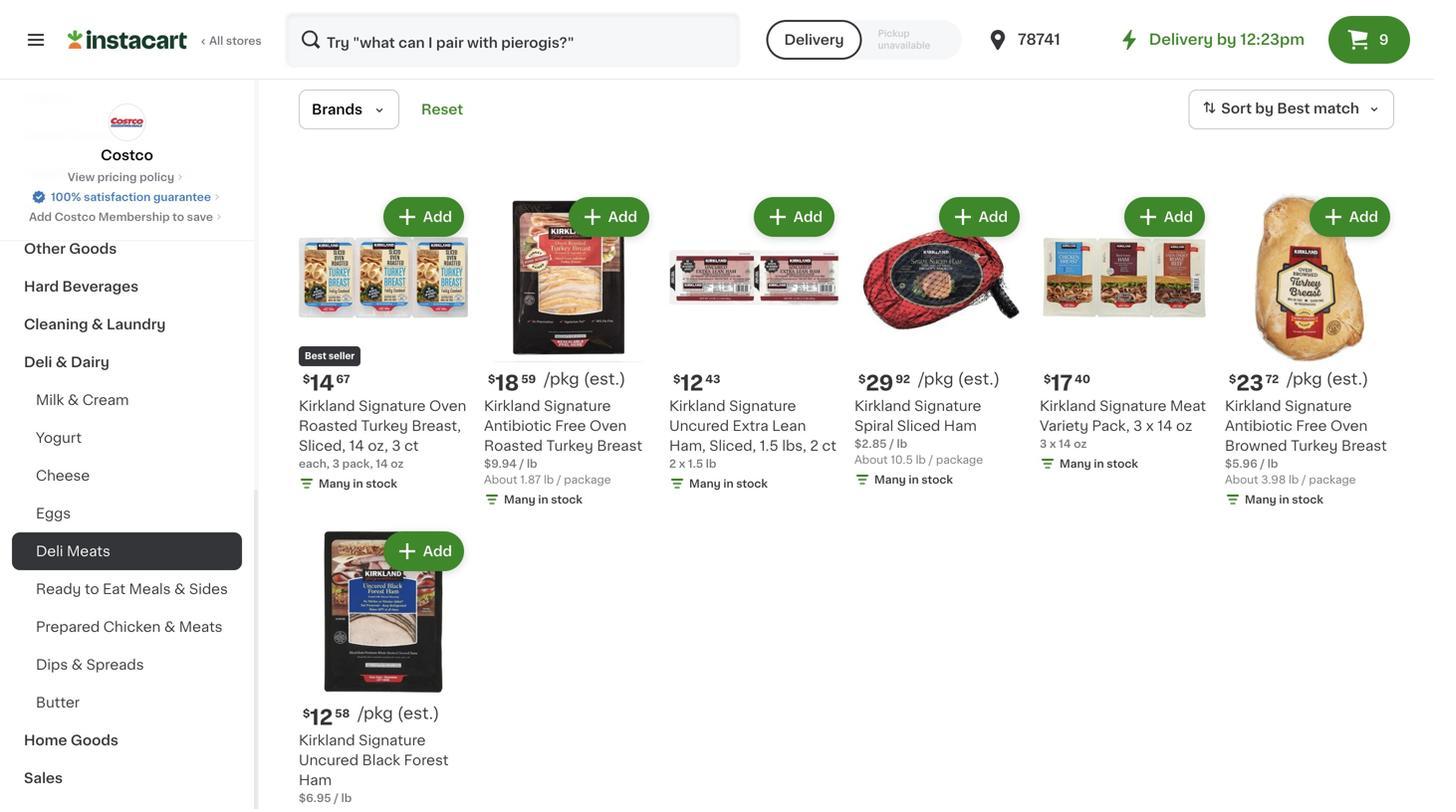 Task type: vqa. For each thing, say whether or not it's contained in the screenshot.


Task type: describe. For each thing, give the bounding box(es) containing it.
add costco membership to save link
[[29, 209, 225, 225]]

10.5
[[891, 455, 913, 466]]

prepared chicken & meats link
[[12, 609, 242, 646]]

kirkland for ham
[[299, 734, 355, 748]]

other
[[24, 242, 66, 256]]

40
[[1075, 374, 1091, 385]]

package for 18
[[564, 475, 611, 486]]

delivery button
[[766, 20, 862, 60]]

ready to eat meals & sides
[[36, 583, 228, 597]]

$12.58 per package (estimated) element
[[299, 705, 468, 731]]

12 for $ 12 43
[[681, 373, 703, 394]]

/pkg for 12
[[358, 706, 393, 722]]

17
[[1051, 373, 1073, 394]]

best seller
[[305, 352, 355, 361]]

browned
[[1225, 439, 1288, 453]]

health & personal care link
[[12, 154, 242, 192]]

x inside kirkland signature uncured extra lean ham, sliced, 1.5 lbs, 2 ct 2 x 1.5 lb
[[679, 459, 686, 470]]

100% satisfaction guarantee button
[[31, 185, 223, 205]]

cleaning & laundry
[[24, 318, 166, 332]]

sliced, for 12
[[709, 439, 756, 453]]

/ inside "kirkland signature uncured black forest ham $6.95 / lb"
[[334, 793, 339, 804]]

butter
[[36, 696, 80, 710]]

more
[[537, 27, 574, 41]]

ham,
[[669, 439, 706, 453]]

view
[[68, 172, 95, 183]]

58
[[335, 709, 350, 720]]

$ 12 43
[[673, 373, 721, 394]]

home goods
[[24, 734, 118, 748]]

best for best seller
[[305, 352, 327, 361]]

chicken
[[103, 621, 161, 635]]

deli for deli & dairy
[[24, 356, 52, 370]]

/ up 10.5
[[890, 439, 894, 450]]

hard beverages link
[[12, 268, 242, 306]]

extra
[[733, 419, 769, 433]]

other goods link
[[12, 230, 242, 268]]

sliced, for 14
[[299, 439, 346, 453]]

1 horizontal spatial meats
[[179, 621, 223, 635]]

turkey inside kirkland signature antibiotic free oven roasted turkey breast $9.94 / lb about 1.87 lb / package
[[546, 439, 593, 453]]

add button for kirkland signature antibiotic free oven browned turkey breast
[[1312, 199, 1389, 235]]

oven for 18
[[590, 419, 627, 433]]

meals
[[129, 583, 171, 597]]

sort
[[1222, 102, 1252, 116]]

ready
[[36, 583, 81, 597]]

add for kirkland signature antibiotic free oven roasted turkey breast
[[608, 210, 638, 224]]

& left sides
[[174, 583, 186, 597]]

sales link
[[12, 760, 242, 798]]

deli meats link
[[12, 533, 242, 571]]

kirkland signature uncured black forest ham $6.95 / lb
[[299, 734, 449, 804]]

by for sort
[[1256, 102, 1274, 116]]

deli & dairy
[[24, 356, 109, 370]]

spreads
[[86, 658, 144, 672]]

signature for roasted
[[544, 399, 611, 413]]

turkey inside kirkland signature antibiotic free oven browned turkey breast $5.96 / lb about 3.98 lb / package
[[1291, 439, 1338, 453]]

yogurt
[[36, 431, 82, 445]]

other goods
[[24, 242, 117, 256]]

43
[[705, 374, 721, 385]]

about for 18
[[484, 475, 518, 486]]

$ 29 92 /pkg (est.)
[[859, 372, 1000, 394]]

78741 button
[[986, 12, 1106, 68]]

match
[[1314, 102, 1360, 116]]

kirkland signature meat variety pack, 3 x 14 oz 3 x 14 oz
[[1040, 399, 1206, 450]]

by for delivery
[[1217, 32, 1237, 47]]

3 right oz,
[[392, 439, 401, 453]]

costco link
[[101, 104, 153, 165]]

/ down browned
[[1260, 459, 1265, 470]]

guarantee
[[153, 192, 211, 203]]

14 down oz,
[[376, 459, 388, 470]]

lb inside "kirkland signature uncured black forest ham $6.95 / lb"
[[341, 793, 352, 804]]

pack,
[[1092, 419, 1130, 433]]

add for kirkland signature oven roasted turkey breast, sliced, 14 oz, 3 ct
[[423, 210, 452, 224]]

100% satisfaction guarantee
[[51, 192, 211, 203]]

dips
[[36, 658, 68, 672]]

personal
[[90, 166, 153, 180]]

product group containing 14
[[299, 193, 468, 496]]

Search field
[[287, 14, 739, 66]]

& for personal
[[75, 166, 87, 180]]

hard
[[24, 280, 59, 294]]

prepared
[[36, 621, 100, 635]]

$18.59 per package (estimated) element
[[484, 371, 653, 396]]

antibiotic for 18
[[484, 419, 552, 433]]

breast for 23
[[1342, 439, 1387, 453]]

spiral
[[855, 419, 894, 433]]

72
[[1266, 374, 1279, 385]]

pricing
[[97, 172, 137, 183]]

many down variety
[[1060, 459, 1091, 470]]

0 vertical spatial oz
[[1176, 419, 1193, 433]]

best match
[[1277, 102, 1360, 116]]

oven for 23
[[1331, 419, 1368, 433]]

many down each,
[[319, 479, 350, 490]]

delivery for delivery by 12:23pm
[[1149, 32, 1213, 47]]

3 left pack,
[[332, 459, 340, 470]]

antibiotic for 23
[[1225, 419, 1293, 433]]

kirkland for $2.85
[[855, 399, 911, 413]]

$2.85
[[855, 439, 887, 450]]

/pkg for 29
[[918, 372, 954, 387]]

delivery for delivery
[[784, 33, 844, 47]]

product group containing 17
[[1040, 193, 1209, 476]]

turkey inside kirkland signature oven roasted turkey breast, sliced, 14 oz, 3 ct each, 3 pack, 14 oz
[[361, 419, 408, 433]]

sort by
[[1222, 102, 1274, 116]]

$9.94
[[484, 459, 517, 470]]

policy
[[140, 172, 174, 183]]

18
[[495, 373, 519, 394]]

/ up 1.87
[[520, 459, 524, 470]]

(est.) for 23
[[1327, 372, 1369, 387]]

14 down variety
[[1059, 439, 1071, 450]]

add for kirkland signature antibiotic free oven browned turkey breast
[[1350, 210, 1379, 224]]

lb up 1.87
[[527, 459, 537, 470]]

many down 10.5
[[875, 475, 906, 486]]

delivery by 12:23pm link
[[1117, 28, 1305, 52]]

ct for 12
[[822, 439, 837, 453]]

add for kirkland signature meat variety pack, 3 x 14 oz
[[1164, 210, 1193, 224]]

satisfaction
[[84, 192, 151, 203]]

12:23pm
[[1241, 32, 1305, 47]]

yogurt link
[[12, 419, 242, 457]]

78741
[[1018, 32, 1061, 47]]

add button for kirkland signature uncured extra lean ham, sliced, 1.5 lbs, 2 ct
[[756, 199, 833, 235]]

14 left 67
[[310, 373, 334, 394]]

deli & dairy link
[[12, 344, 242, 382]]

lb right 10.5
[[916, 455, 926, 466]]

& for laundry
[[92, 318, 103, 332]]

signature for browned
[[1285, 399, 1352, 413]]

health & personal care
[[24, 166, 191, 180]]

brands button
[[299, 90, 399, 129]]

kirkland for roasted
[[484, 399, 540, 413]]

add button for kirkland signature spiral sliced ham
[[941, 199, 1018, 235]]

many down 3.98
[[1245, 495, 1277, 506]]

roasted inside kirkland signature antibiotic free oven roasted turkey breast $9.94 / lb about 1.87 lb / package
[[484, 439, 543, 453]]

oz,
[[368, 439, 388, 453]]

$ 23 72 /pkg (est.)
[[1229, 372, 1369, 394]]

3.98
[[1261, 475, 1286, 486]]

all stores
[[209, 35, 262, 46]]

$ 18 59 /pkg (est.)
[[488, 372, 626, 394]]

meat
[[1170, 399, 1206, 413]]

cream
[[82, 393, 129, 407]]

kirkland for ham,
[[669, 399, 726, 413]]

milk
[[36, 393, 64, 407]]

many down the ham,
[[689, 479, 721, 490]]

reset button
[[415, 90, 469, 129]]

signature for breast,
[[359, 399, 426, 413]]

cleaning & laundry link
[[12, 306, 242, 344]]

kirkland for browned
[[1225, 399, 1282, 413]]

forest
[[404, 754, 449, 768]]

lb up 10.5
[[897, 439, 908, 450]]

$ 17 40
[[1044, 373, 1091, 394]]

oz inside kirkland signature oven roasted turkey breast, sliced, 14 oz, 3 ct each, 3 pack, 14 oz
[[391, 459, 404, 470]]

delivery by 12:23pm
[[1149, 32, 1305, 47]]



Task type: locate. For each thing, give the bounding box(es) containing it.
about
[[855, 455, 888, 466], [484, 475, 518, 486], [1225, 475, 1259, 486]]

about down the $2.85 at bottom
[[855, 455, 888, 466]]

antibiotic up browned
[[1225, 419, 1293, 433]]

2 right lbs,
[[810, 439, 819, 453]]

2 sliced, from the left
[[709, 439, 756, 453]]

0 vertical spatial x
[[1146, 419, 1154, 433]]

signature up oz,
[[359, 399, 426, 413]]

product group containing 23
[[1225, 193, 1395, 512]]

& right chicken
[[164, 621, 175, 635]]

eat
[[103, 583, 126, 597]]

2 horizontal spatial oz
[[1176, 419, 1193, 433]]

0 horizontal spatial to
[[85, 583, 99, 597]]

1 horizontal spatial package
[[936, 455, 983, 466]]

liquor link
[[12, 79, 242, 117]]

1 horizontal spatial x
[[1050, 439, 1056, 450]]

sliced
[[897, 419, 941, 433]]

goods
[[69, 129, 117, 142], [69, 242, 117, 256], [71, 734, 118, 748]]

0 horizontal spatial about
[[484, 475, 518, 486]]

deli for deli meats
[[36, 545, 63, 559]]

sales
[[24, 772, 63, 786]]

signature inside kirkland signature oven roasted turkey breast, sliced, 14 oz, 3 ct each, 3 pack, 14 oz
[[359, 399, 426, 413]]

signature down the $23.72 per package (estimated) "element"
[[1285, 399, 1352, 413]]

antibiotic up $9.94
[[484, 419, 552, 433]]

1 horizontal spatial delivery
[[1149, 32, 1213, 47]]

kirkland inside "kirkland signature uncured black forest ham $6.95 / lb"
[[299, 734, 355, 748]]

about down $5.96
[[1225, 475, 1259, 486]]

& down beverages
[[92, 318, 103, 332]]

best inside 'field'
[[1277, 102, 1310, 116]]

all for all
[[323, 27, 341, 41]]

in
[[1094, 459, 1104, 470], [909, 475, 919, 486], [353, 479, 363, 490], [724, 479, 734, 490], [538, 495, 548, 506], [1279, 495, 1290, 506]]

0 vertical spatial 2
[[810, 439, 819, 453]]

0 horizontal spatial meats
[[67, 545, 110, 559]]

home goods link
[[12, 722, 242, 760]]

turkey link
[[369, 18, 446, 50]]

service type group
[[766, 20, 962, 60]]

dairy
[[71, 356, 109, 370]]

ham right sliced
[[944, 419, 977, 433]]

3 down variety
[[1040, 439, 1047, 450]]

all for all stores
[[209, 35, 223, 46]]

2 vertical spatial x
[[679, 459, 686, 470]]

oven inside kirkland signature antibiotic free oven browned turkey breast $5.96 / lb about 3.98 lb / package
[[1331, 419, 1368, 433]]

more link
[[523, 18, 588, 50]]

oz
[[1176, 419, 1193, 433], [1074, 439, 1087, 450], [391, 459, 404, 470]]

1 vertical spatial costco
[[55, 212, 96, 223]]

& for cream
[[68, 393, 79, 407]]

signature inside kirkland signature meat variety pack, 3 x 14 oz 3 x 14 oz
[[1100, 399, 1167, 413]]

(est.) right "92"
[[958, 372, 1000, 387]]

/pkg inside $ 29 92 /pkg (est.)
[[918, 372, 954, 387]]

& for spreads
[[72, 658, 83, 672]]

package down sliced
[[936, 455, 983, 466]]

0 horizontal spatial costco
[[55, 212, 96, 223]]

x right pack,
[[1146, 419, 1154, 433]]

costco logo image
[[108, 104, 146, 141]]

$ for $ 29 92 /pkg (est.)
[[859, 374, 866, 385]]

x
[[1146, 419, 1154, 433], [1050, 439, 1056, 450], [679, 459, 686, 470]]

delivery inside button
[[784, 33, 844, 47]]

/pkg for 18
[[544, 372, 579, 387]]

$ for $ 14 67
[[303, 374, 310, 385]]

$29.92 per package (estimated) element
[[855, 371, 1024, 396]]

$23.72 per package (estimated) element
[[1225, 371, 1395, 396]]

2 vertical spatial goods
[[71, 734, 118, 748]]

kirkland down 18
[[484, 399, 540, 413]]

uncured inside "kirkland signature uncured black forest ham $6.95 / lb"
[[299, 754, 359, 768]]

eggs
[[36, 507, 71, 521]]

product group containing 18
[[484, 193, 653, 512]]

turkey
[[383, 27, 432, 41], [361, 419, 408, 433], [546, 439, 593, 453], [1291, 439, 1338, 453]]

turkey right browned
[[1291, 439, 1338, 453]]

$ inside '$ 12 58 /pkg (est.)'
[[303, 709, 310, 720]]

sliced,
[[299, 439, 346, 453], [709, 439, 756, 453]]

1 breast from the left
[[597, 439, 643, 453]]

1 horizontal spatial uncured
[[669, 419, 729, 433]]

ham
[[468, 27, 501, 41], [944, 419, 977, 433], [299, 774, 332, 788]]

0 horizontal spatial roasted
[[299, 419, 358, 433]]

signature
[[359, 399, 426, 413], [544, 399, 611, 413], [729, 399, 796, 413], [915, 399, 982, 413], [1100, 399, 1167, 413], [1285, 399, 1352, 413], [359, 734, 426, 748]]

1 horizontal spatial about
[[855, 455, 888, 466]]

kirkland inside kirkland signature antibiotic free oven roasted turkey breast $9.94 / lb about 1.87 lb / package
[[484, 399, 540, 413]]

kirkland signature oven roasted turkey breast, sliced, 14 oz, 3 ct each, 3 pack, 14 oz
[[299, 399, 467, 470]]

best left the seller
[[305, 352, 327, 361]]

2 horizontal spatial ham
[[944, 419, 977, 433]]

/pkg right 58
[[358, 706, 393, 722]]

2 free from the left
[[1296, 419, 1327, 433]]

sliced, inside kirkland signature uncured extra lean ham, sliced, 1.5 lbs, 2 ct 2 x 1.5 lb
[[709, 439, 756, 453]]

free down $18.59 per package (estimated) element
[[555, 419, 586, 433]]

1 vertical spatial deli
[[36, 545, 63, 559]]

0 horizontal spatial oven
[[429, 399, 467, 413]]

1 vertical spatial roasted
[[484, 439, 543, 453]]

92
[[896, 374, 910, 385]]

costco
[[101, 148, 153, 162], [55, 212, 96, 223]]

costco down 100%
[[55, 212, 96, 223]]

1.87
[[520, 475, 541, 486]]

(est.) up kirkland signature antibiotic free oven roasted turkey breast $9.94 / lb about 1.87 lb / package
[[584, 372, 626, 387]]

membership
[[98, 212, 170, 223]]

ct inside kirkland signature uncured extra lean ham, sliced, 1.5 lbs, 2 ct 2 x 1.5 lb
[[822, 439, 837, 453]]

free inside kirkland signature antibiotic free oven browned turkey breast $5.96 / lb about 3.98 lb / package
[[1296, 419, 1327, 433]]

package for 23
[[1309, 475, 1356, 486]]

about down $9.94
[[484, 475, 518, 486]]

lb right 3.98
[[1289, 475, 1299, 486]]

/ right 1.87
[[557, 475, 561, 486]]

goods for home goods
[[71, 734, 118, 748]]

12
[[681, 373, 703, 394], [310, 708, 333, 729]]

0 horizontal spatial 2
[[669, 459, 676, 470]]

$ for $ 17 40
[[1044, 374, 1051, 385]]

ct down breast,
[[404, 439, 419, 453]]

1 ct from the left
[[404, 439, 419, 453]]

oven
[[429, 399, 467, 413], [590, 419, 627, 433], [1331, 419, 1368, 433]]

1 vertical spatial by
[[1256, 102, 1274, 116]]

0 vertical spatial goods
[[69, 129, 117, 142]]

uncured for 12
[[669, 419, 729, 433]]

free inside kirkland signature antibiotic free oven roasted turkey breast $9.94 / lb about 1.87 lb / package
[[555, 419, 586, 433]]

0 vertical spatial to
[[172, 212, 184, 223]]

0 vertical spatial uncured
[[669, 419, 729, 433]]

(est.) for 29
[[958, 372, 1000, 387]]

best for best match
[[1277, 102, 1310, 116]]

0 horizontal spatial breast
[[597, 439, 643, 453]]

/pkg right 72
[[1287, 372, 1323, 387]]

(est.) inside $ 29 92 /pkg (est.)
[[958, 372, 1000, 387]]

1 horizontal spatial sliced,
[[709, 439, 756, 453]]

0 vertical spatial by
[[1217, 32, 1237, 47]]

oven inside kirkland signature oven roasted turkey breast, sliced, 14 oz, 3 ct each, 3 pack, 14 oz
[[429, 399, 467, 413]]

0 horizontal spatial best
[[305, 352, 327, 361]]

laundry
[[107, 318, 166, 332]]

& left dairy
[[56, 356, 67, 370]]

$ left 40 on the right top of the page
[[1044, 374, 1051, 385]]

12 for $ 12 58 /pkg (est.)
[[310, 708, 333, 729]]

by inside delivery by 12:23pm link
[[1217, 32, 1237, 47]]

paper
[[24, 129, 66, 142]]

1 horizontal spatial all
[[323, 27, 341, 41]]

all stores link
[[68, 12, 263, 68]]

1 vertical spatial x
[[1050, 439, 1056, 450]]

0 horizontal spatial free
[[555, 419, 586, 433]]

2
[[810, 439, 819, 453], [669, 459, 676, 470]]

0 vertical spatial best
[[1277, 102, 1310, 116]]

$ for $ 12 58 /pkg (est.)
[[303, 709, 310, 720]]

kirkland for 3
[[1040, 399, 1096, 413]]

all left stores
[[209, 35, 223, 46]]

sliced, inside kirkland signature oven roasted turkey breast, sliced, 14 oz, 3 ct each, 3 pack, 14 oz
[[299, 439, 346, 453]]

breast left the ham,
[[597, 439, 643, 453]]

signature inside kirkland signature antibiotic free oven browned turkey breast $5.96 / lb about 3.98 lb / package
[[1285, 399, 1352, 413]]

1 vertical spatial best
[[305, 352, 327, 361]]

prepared chicken & meats
[[36, 621, 223, 635]]

kirkland signature spiral sliced ham $2.85 / lb about 10.5 lb / package
[[855, 399, 983, 466]]

/
[[890, 439, 894, 450], [929, 455, 933, 466], [520, 459, 524, 470], [1260, 459, 1265, 470], [557, 475, 561, 486], [1302, 475, 1306, 486], [334, 793, 339, 804]]

roasted up $9.94
[[484, 439, 543, 453]]

ct inside kirkland signature oven roasted turkey breast, sliced, 14 oz, 3 ct each, 3 pack, 14 oz
[[404, 439, 419, 453]]

2 horizontal spatial x
[[1146, 419, 1154, 433]]

0 horizontal spatial delivery
[[784, 33, 844, 47]]

/pkg right '59'
[[544, 372, 579, 387]]

1 vertical spatial oz
[[1074, 439, 1087, 450]]

(est.)
[[584, 372, 626, 387], [958, 372, 1000, 387], [1327, 372, 1369, 387], [397, 706, 440, 722]]

black
[[362, 754, 400, 768]]

2 breast from the left
[[1342, 439, 1387, 453]]

1 horizontal spatial oven
[[590, 419, 627, 433]]

kirkland
[[299, 399, 355, 413], [484, 399, 540, 413], [669, 399, 726, 413], [855, 399, 911, 413], [1040, 399, 1096, 413], [1225, 399, 1282, 413], [299, 734, 355, 748]]

(est.) inside '$ 12 58 /pkg (est.)'
[[397, 706, 440, 722]]

0 vertical spatial roasted
[[299, 419, 358, 433]]

add button for kirkland signature antibiotic free oven roasted turkey breast
[[571, 199, 647, 235]]

9
[[1380, 33, 1389, 47]]

14 up pack,
[[349, 439, 364, 453]]

kirkland inside kirkland signature spiral sliced ham $2.85 / lb about 10.5 lb / package
[[855, 399, 911, 413]]

ham inside kirkland signature spiral sliced ham $2.85 / lb about 10.5 lb / package
[[944, 419, 977, 433]]

goods for other goods
[[69, 242, 117, 256]]

about inside kirkland signature antibiotic free oven browned turkey breast $5.96 / lb about 3.98 lb / package
[[1225, 475, 1259, 486]]

1 vertical spatial goods
[[69, 242, 117, 256]]

signature up black
[[359, 734, 426, 748]]

lb right 1.87
[[544, 475, 554, 486]]

1 horizontal spatial best
[[1277, 102, 1310, 116]]

many down 1.87
[[504, 495, 536, 506]]

3 right pack,
[[1134, 419, 1143, 433]]

1 antibiotic from the left
[[484, 419, 552, 433]]

meats up eat
[[67, 545, 110, 559]]

kirkland inside kirkland signature uncured extra lean ham, sliced, 1.5 lbs, 2 ct 2 x 1.5 lb
[[669, 399, 726, 413]]

2 vertical spatial ham
[[299, 774, 332, 788]]

$ inside "$ 23 72 /pkg (est.)"
[[1229, 374, 1237, 385]]

deli up the milk
[[24, 356, 52, 370]]

$ left 43
[[673, 374, 681, 385]]

2 horizontal spatial package
[[1309, 475, 1356, 486]]

goods right home
[[71, 734, 118, 748]]

free for 23
[[1296, 419, 1327, 433]]

cheese
[[36, 469, 90, 483]]

lb down $ 12 43
[[706, 459, 717, 470]]

1 horizontal spatial free
[[1296, 419, 1327, 433]]

1 horizontal spatial antibiotic
[[1225, 419, 1293, 433]]

2 vertical spatial oz
[[391, 459, 404, 470]]

1 vertical spatial uncured
[[299, 754, 359, 768]]

kirkland down 23
[[1225, 399, 1282, 413]]

0 horizontal spatial sliced,
[[299, 439, 346, 453]]

0 horizontal spatial uncured
[[299, 754, 359, 768]]

kirkland inside kirkland signature oven roasted turkey breast, sliced, 14 oz, 3 ct each, 3 pack, 14 oz
[[299, 399, 355, 413]]

many in stock
[[1060, 459, 1138, 470], [875, 475, 953, 486], [319, 479, 397, 490], [689, 479, 768, 490], [504, 495, 583, 506], [1245, 495, 1324, 506]]

/ right 3.98
[[1302, 475, 1306, 486]]

breast inside kirkland signature antibiotic free oven roasted turkey breast $9.94 / lb about 1.87 lb / package
[[597, 439, 643, 453]]

oven up breast,
[[429, 399, 467, 413]]

/pkg
[[544, 372, 579, 387], [918, 372, 954, 387], [1287, 372, 1323, 387], [358, 706, 393, 722]]

x down variety
[[1050, 439, 1056, 450]]

free for 18
[[555, 419, 586, 433]]

0 vertical spatial 12
[[681, 373, 703, 394]]

59
[[521, 374, 536, 385]]

& up 100%
[[75, 166, 87, 180]]

deli
[[24, 356, 52, 370], [36, 545, 63, 559]]

1 vertical spatial to
[[85, 583, 99, 597]]

kirkland inside kirkland signature meat variety pack, 3 x 14 oz 3 x 14 oz
[[1040, 399, 1096, 413]]

/pkg inside '$ 12 58 /pkg (est.)'
[[358, 706, 393, 722]]

lb right $6.95
[[341, 793, 352, 804]]

health
[[24, 166, 72, 180]]

(est.) for 12
[[397, 706, 440, 722]]

cheese link
[[12, 457, 242, 495]]

1 horizontal spatial ham
[[468, 27, 501, 41]]

$ for $ 12 43
[[673, 374, 681, 385]]

best inside product group
[[305, 352, 327, 361]]

stores
[[226, 35, 262, 46]]

about inside kirkland signature antibiotic free oven roasted turkey breast $9.94 / lb about 1.87 lb / package
[[484, 475, 518, 486]]

0 horizontal spatial antibiotic
[[484, 419, 552, 433]]

2 antibiotic from the left
[[1225, 419, 1293, 433]]

to down guarantee
[[172, 212, 184, 223]]

Best match Sort by field
[[1189, 90, 1395, 129]]

signature for ham,
[[729, 399, 796, 413]]

1 vertical spatial 12
[[310, 708, 333, 729]]

$ left "92"
[[859, 374, 866, 385]]

$ for $ 18 59 /pkg (est.)
[[488, 374, 495, 385]]

milk & cream link
[[12, 382, 242, 419]]

0 horizontal spatial 1.5
[[688, 459, 703, 470]]

sliced, down extra in the right bottom of the page
[[709, 439, 756, 453]]

breast inside kirkland signature antibiotic free oven browned turkey breast $5.96 / lb about 3.98 lb / package
[[1342, 439, 1387, 453]]

12 left 43
[[681, 373, 703, 394]]

oz right pack,
[[391, 459, 404, 470]]

package
[[936, 455, 983, 466], [564, 475, 611, 486], [1309, 475, 1356, 486]]

/pkg inside "$ 23 72 /pkg (est.)"
[[1287, 372, 1323, 387]]

(est.) up forest
[[397, 706, 440, 722]]

1 horizontal spatial 12
[[681, 373, 703, 394]]

oz down variety
[[1074, 439, 1087, 450]]

0 vertical spatial deli
[[24, 356, 52, 370]]

0 horizontal spatial oz
[[391, 459, 404, 470]]

all link
[[303, 18, 361, 50]]

turkey up oz,
[[361, 419, 408, 433]]

signature inside kirkland signature uncured extra lean ham, sliced, 1.5 lbs, 2 ct 2 x 1.5 lb
[[729, 399, 796, 413]]

add costco membership to save
[[29, 212, 213, 223]]

add button for kirkland signature oven roasted turkey breast, sliced, 14 oz, 3 ct
[[385, 199, 462, 235]]

67
[[336, 374, 350, 385]]

liquor
[[24, 91, 70, 105]]

antibiotic inside kirkland signature antibiotic free oven browned turkey breast $5.96 / lb about 3.98 lb / package
[[1225, 419, 1293, 433]]

0 vertical spatial meats
[[67, 545, 110, 559]]

package inside kirkland signature antibiotic free oven roasted turkey breast $9.94 / lb about 1.87 lb / package
[[564, 475, 611, 486]]

add button for kirkland signature uncured black forest ham
[[385, 534, 462, 570]]

0 horizontal spatial by
[[1217, 32, 1237, 47]]

oz down meat
[[1176, 419, 1193, 433]]

29
[[866, 373, 894, 394]]

oven inside kirkland signature antibiotic free oven roasted turkey breast $9.94 / lb about 1.87 lb / package
[[590, 419, 627, 433]]

0 horizontal spatial ham
[[299, 774, 332, 788]]

0 horizontal spatial x
[[679, 459, 686, 470]]

brands
[[312, 103, 363, 117]]

1 free from the left
[[555, 419, 586, 433]]

add for kirkland signature spiral sliced ham
[[979, 210, 1008, 224]]

kirkland down $ 12 43
[[669, 399, 726, 413]]

0 horizontal spatial package
[[564, 475, 611, 486]]

signature for ham
[[359, 734, 426, 748]]

signature for $2.85
[[915, 399, 982, 413]]

100%
[[51, 192, 81, 203]]

dips & spreads
[[36, 658, 144, 672]]

(est.) for 18
[[584, 372, 626, 387]]

breast for 18
[[597, 439, 643, 453]]

& right the milk
[[68, 393, 79, 407]]

$ inside $ 29 92 /pkg (est.)
[[859, 374, 866, 385]]

(est.) right 72
[[1327, 372, 1369, 387]]

goods up beverages
[[69, 242, 117, 256]]

turkey right the all link
[[383, 27, 432, 41]]

ct right lbs,
[[822, 439, 837, 453]]

2 ct from the left
[[822, 439, 837, 453]]

many
[[1060, 459, 1091, 470], [875, 475, 906, 486], [319, 479, 350, 490], [689, 479, 721, 490], [504, 495, 536, 506], [1245, 495, 1277, 506]]

0 horizontal spatial all
[[209, 35, 223, 46]]

add for kirkland signature uncured black forest ham
[[423, 545, 452, 559]]

(est.) inside "$ 23 72 /pkg (est.)"
[[1327, 372, 1369, 387]]

add button for kirkland signature meat variety pack, 3 x 14 oz
[[1126, 199, 1203, 235]]

butter link
[[12, 684, 242, 722]]

ham link
[[454, 18, 515, 50]]

about for 23
[[1225, 475, 1259, 486]]

goods up health & personal care
[[69, 129, 117, 142]]

uncured for /pkg (est.)
[[299, 754, 359, 768]]

product group
[[299, 193, 468, 496], [484, 193, 653, 512], [669, 193, 839, 496], [855, 193, 1024, 492], [1040, 193, 1209, 476], [1225, 193, 1395, 512], [299, 528, 468, 810]]

0 horizontal spatial 12
[[310, 708, 333, 729]]

by right sort at the top of the page
[[1256, 102, 1274, 116]]

None search field
[[285, 12, 741, 68]]

/pkg inside $ 18 59 /pkg (est.)
[[544, 372, 579, 387]]

$ inside $ 14 67
[[303, 374, 310, 385]]

roasted inside kirkland signature oven roasted turkey breast, sliced, 14 oz, 3 ct each, 3 pack, 14 oz
[[299, 419, 358, 433]]

1 horizontal spatial breast
[[1342, 439, 1387, 453]]

1.5 left lbs,
[[760, 439, 779, 453]]

kirkland down 58
[[299, 734, 355, 748]]

14 down meat
[[1158, 419, 1173, 433]]

all
[[323, 27, 341, 41], [209, 35, 223, 46]]

1 horizontal spatial ct
[[822, 439, 837, 453]]

$ 14 67
[[303, 373, 350, 394]]

paper goods link
[[12, 117, 242, 154]]

1 vertical spatial 2
[[669, 459, 676, 470]]

costco up personal
[[101, 148, 153, 162]]

about inside kirkland signature spiral sliced ham $2.85 / lb about 10.5 lb / package
[[855, 455, 888, 466]]

2 horizontal spatial oven
[[1331, 419, 1368, 433]]

kirkland inside kirkland signature antibiotic free oven browned turkey breast $5.96 / lb about 3.98 lb / package
[[1225, 399, 1282, 413]]

1 vertical spatial ham
[[944, 419, 977, 433]]

variety
[[1040, 419, 1089, 433]]

1 horizontal spatial costco
[[101, 148, 153, 162]]

antibiotic inside kirkland signature antibiotic free oven roasted turkey breast $9.94 / lb about 1.87 lb / package
[[484, 419, 552, 433]]

sides
[[189, 583, 228, 597]]

kirkland up the spiral
[[855, 399, 911, 413]]

free down the $23.72 per package (estimated) "element"
[[1296, 419, 1327, 433]]

breast
[[597, 439, 643, 453], [1342, 439, 1387, 453]]

kirkland for breast,
[[299, 399, 355, 413]]

signature inside kirkland signature antibiotic free oven roasted turkey breast $9.94 / lb about 1.87 lb / package
[[544, 399, 611, 413]]

to left eat
[[85, 583, 99, 597]]

$ for $ 23 72 /pkg (est.)
[[1229, 374, 1237, 385]]

by inside best match sort by 'field'
[[1256, 102, 1274, 116]]

uncured inside kirkland signature uncured extra lean ham, sliced, 1.5 lbs, 2 ct 2 x 1.5 lb
[[669, 419, 729, 433]]

ct for 14
[[404, 439, 419, 453]]

lb up 3.98
[[1268, 459, 1278, 470]]

lean
[[772, 419, 806, 433]]

signature inside kirkland signature spiral sliced ham $2.85 / lb about 10.5 lb / package
[[915, 399, 982, 413]]

signature for 3
[[1100, 399, 1167, 413]]

1 horizontal spatial oz
[[1074, 439, 1087, 450]]

/pkg for 23
[[1287, 372, 1323, 387]]

package right 3.98
[[1309, 475, 1356, 486]]

kirkland up variety
[[1040, 399, 1096, 413]]

&
[[75, 166, 87, 180], [92, 318, 103, 332], [56, 356, 67, 370], [68, 393, 79, 407], [174, 583, 186, 597], [164, 621, 175, 635], [72, 658, 83, 672]]

1 horizontal spatial to
[[172, 212, 184, 223]]

lb inside kirkland signature uncured extra lean ham, sliced, 1.5 lbs, 2 ct 2 x 1.5 lb
[[706, 459, 717, 470]]

uncured up the ham,
[[669, 419, 729, 433]]

$ inside "$ 17 40"
[[1044, 374, 1051, 385]]

1 horizontal spatial by
[[1256, 102, 1274, 116]]

sliced, up each,
[[299, 439, 346, 453]]

2 horizontal spatial about
[[1225, 475, 1259, 486]]

product group containing 29
[[855, 193, 1024, 492]]

package right 1.87
[[564, 475, 611, 486]]

1 horizontal spatial 1.5
[[760, 439, 779, 453]]

view pricing policy
[[68, 172, 174, 183]]

meats
[[67, 545, 110, 559], [179, 621, 223, 635]]

ham inside "kirkland signature uncured black forest ham $6.95 / lb"
[[299, 774, 332, 788]]

0 vertical spatial costco
[[101, 148, 153, 162]]

package inside kirkland signature antibiotic free oven browned turkey breast $5.96 / lb about 3.98 lb / package
[[1309, 475, 1356, 486]]

package inside kirkland signature spiral sliced ham $2.85 / lb about 10.5 lb / package
[[936, 455, 983, 466]]

(est.) inside $ 18 59 /pkg (est.)
[[584, 372, 626, 387]]

goods for paper goods
[[69, 129, 117, 142]]

/pkg right "92"
[[918, 372, 954, 387]]

1 vertical spatial 1.5
[[688, 459, 703, 470]]

signature down $29.92 per package (estimated) element
[[915, 399, 982, 413]]

deli down eggs
[[36, 545, 63, 559]]

breast down the $23.72 per package (estimated) "element"
[[1342, 439, 1387, 453]]

0 vertical spatial ham
[[468, 27, 501, 41]]

$ inside $ 12 43
[[673, 374, 681, 385]]

& for dairy
[[56, 356, 67, 370]]

/ right 10.5
[[929, 455, 933, 466]]

12 left 58
[[310, 708, 333, 729]]

$ left 72
[[1229, 374, 1237, 385]]

1 horizontal spatial 2
[[810, 439, 819, 453]]

kirkland signature antibiotic free oven browned turkey breast $5.96 / lb about 3.98 lb / package
[[1225, 399, 1387, 486]]

cleaning
[[24, 318, 88, 332]]

12 inside '$ 12 58 /pkg (est.)'
[[310, 708, 333, 729]]

1 vertical spatial meats
[[179, 621, 223, 635]]

signature inside "kirkland signature uncured black forest ham $6.95 / lb"
[[359, 734, 426, 748]]

each,
[[299, 459, 330, 470]]

0 vertical spatial 1.5
[[760, 439, 779, 453]]

1 sliced, from the left
[[299, 439, 346, 453]]

1 horizontal spatial roasted
[[484, 439, 543, 453]]

by left 12:23pm
[[1217, 32, 1237, 47]]

add for kirkland signature uncured extra lean ham, sliced, 1.5 lbs, 2 ct
[[794, 210, 823, 224]]

$ inside $ 18 59 /pkg (est.)
[[488, 374, 495, 385]]

x down the ham,
[[679, 459, 686, 470]]

$ 12 58 /pkg (est.)
[[303, 706, 440, 729]]

0 horizontal spatial ct
[[404, 439, 419, 453]]

ready to eat meals & sides link
[[12, 571, 242, 609]]

instacart logo image
[[68, 28, 187, 52]]

oven down the $23.72 per package (estimated) "element"
[[1331, 419, 1368, 433]]

ham up $6.95
[[299, 774, 332, 788]]



